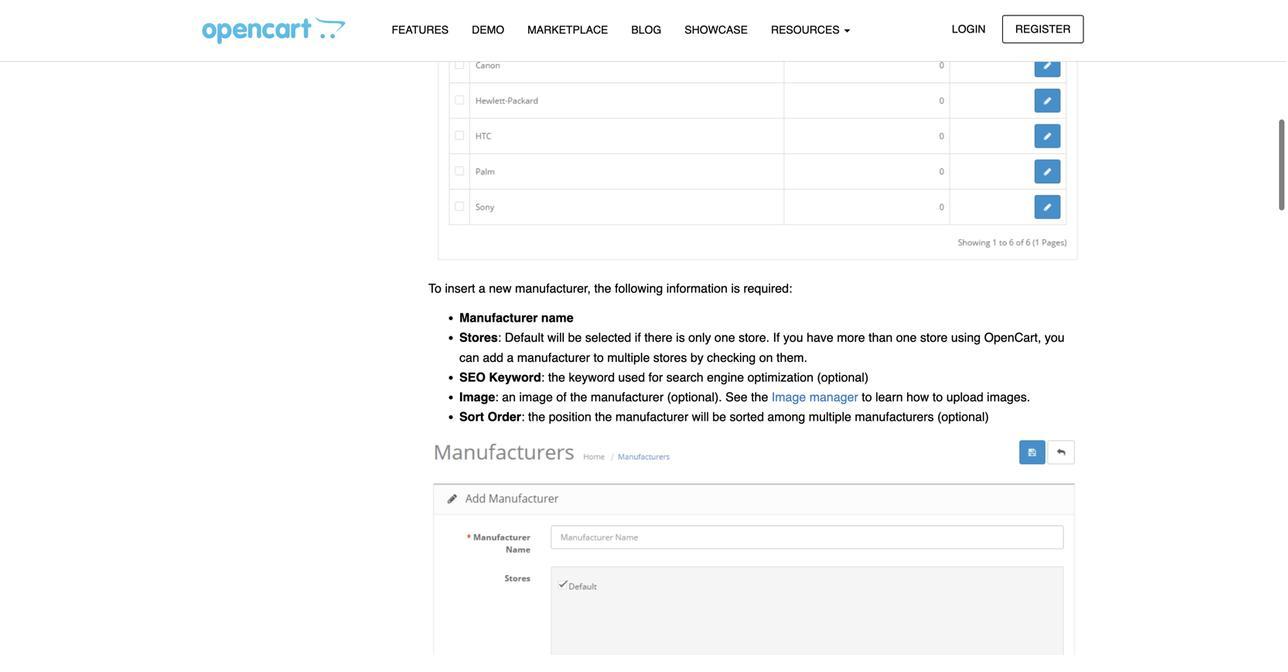 Task type: locate. For each thing, give the bounding box(es) containing it.
1 vertical spatial manufacturer
[[591, 390, 664, 404]]

1 vertical spatial a
[[507, 350, 514, 365]]

manufacturer down used
[[591, 390, 664, 404]]

a right add
[[507, 350, 514, 365]]

used
[[618, 370, 645, 384]]

multiple
[[607, 350, 650, 365], [809, 410, 852, 424]]

: inside : default will be selected if there is only one store. if you have more than one store using opencart, you can add a manufacturer to multiple stores by checking on them.
[[498, 331, 502, 345]]

if
[[773, 331, 780, 345]]

(optional).
[[667, 390, 722, 404]]

1 you from the left
[[784, 331, 804, 345]]

will down the (optional).
[[692, 410, 709, 424]]

1 horizontal spatial multiple
[[809, 410, 852, 424]]

following
[[615, 281, 663, 296]]

1 horizontal spatial will
[[692, 410, 709, 424]]

1 horizontal spatial be
[[713, 410, 726, 424]]

keyword
[[489, 370, 541, 384]]

0 horizontal spatial multiple
[[607, 350, 650, 365]]

1 vertical spatial (optional)
[[938, 410, 989, 424]]

will inside seo keyword : the keyword used for search engine optimization (optional) image : an image of the manufacturer (optional). see the image manager to learn how to upload images. sort order : the position the manufacturer will be sorted among multiple manufacturers (optional)
[[692, 410, 709, 424]]

for
[[649, 370, 663, 384]]

the down image
[[528, 410, 546, 424]]

manufacturer down for
[[616, 410, 689, 424]]

0 vertical spatial (optional)
[[817, 370, 869, 384]]

image manager link
[[772, 390, 859, 404]]

: down manufacturer at the left of the page
[[498, 331, 502, 345]]

to right how
[[933, 390, 943, 404]]

a inside : default will be selected if there is only one store. if you have more than one store using opencart, you can add a manufacturer to multiple stores by checking on them.
[[507, 350, 514, 365]]

you
[[784, 331, 804, 345], [1045, 331, 1065, 345]]

multiple up used
[[607, 350, 650, 365]]

0 vertical spatial multiple
[[607, 350, 650, 365]]

checking
[[707, 350, 756, 365]]

1 vertical spatial be
[[713, 410, 726, 424]]

the up of
[[548, 370, 565, 384]]

an
[[502, 390, 516, 404]]

be inside : default will be selected if there is only one store. if you have more than one store using opencart, you can add a manufacturer to multiple stores by checking on them.
[[568, 331, 582, 345]]

than
[[869, 331, 893, 345]]

position
[[549, 410, 592, 424]]

2 one from the left
[[896, 331, 917, 345]]

look manufacturer image
[[429, 0, 1084, 269]]

if
[[635, 331, 641, 345]]

upgrading
[[218, 9, 275, 23]]

manufacture inset image
[[429, 436, 1084, 655]]

is inside : default will be selected if there is only one store. if you have more than one store using opencart, you can add a manufacturer to multiple stores by checking on them.
[[676, 331, 685, 345]]

0 horizontal spatial will
[[548, 331, 565, 345]]

(optional)
[[817, 370, 869, 384], [938, 410, 989, 424]]

1 vertical spatial multiple
[[809, 410, 852, 424]]

(optional) up manager
[[817, 370, 869, 384]]

: left the an
[[495, 390, 499, 404]]

login link
[[939, 15, 999, 43]]

one right than
[[896, 331, 917, 345]]

is left only
[[676, 331, 685, 345]]

1 horizontal spatial is
[[731, 281, 740, 296]]

1 vertical spatial is
[[676, 331, 685, 345]]

features
[[392, 24, 449, 36]]

image up among
[[772, 390, 806, 404]]

there
[[645, 331, 673, 345]]

you right opencart,
[[1045, 331, 1065, 345]]

to
[[594, 350, 604, 365], [862, 390, 872, 404], [933, 390, 943, 404]]

multiple down manager
[[809, 410, 852, 424]]

features link
[[380, 16, 460, 43]]

the right position
[[595, 410, 612, 424]]

0 vertical spatial manufacturer
[[517, 350, 590, 365]]

0 horizontal spatial image
[[460, 390, 495, 404]]

0 vertical spatial a
[[479, 281, 486, 296]]

a left new
[[479, 281, 486, 296]]

2 vertical spatial manufacturer
[[616, 410, 689, 424]]

0 vertical spatial will
[[548, 331, 565, 345]]

1 horizontal spatial image
[[772, 390, 806, 404]]

1 vertical spatial will
[[692, 410, 709, 424]]

1 horizontal spatial a
[[507, 350, 514, 365]]

to left the learn
[[862, 390, 872, 404]]

showcase
[[685, 24, 748, 36]]

selected
[[585, 331, 632, 345]]

be
[[568, 331, 582, 345], [713, 410, 726, 424]]

is left required:
[[731, 281, 740, 296]]

0 horizontal spatial to
[[594, 350, 604, 365]]

be inside seo keyword : the keyword used for search engine optimization (optional) image : an image of the manufacturer (optional). see the image manager to learn how to upload images. sort order : the position the manufacturer will be sorted among multiple manufacturers (optional)
[[713, 410, 726, 424]]

a
[[479, 281, 486, 296], [507, 350, 514, 365]]

be down the name
[[568, 331, 582, 345]]

1 image from the left
[[460, 390, 495, 404]]

0 horizontal spatial you
[[784, 331, 804, 345]]

0 vertical spatial be
[[568, 331, 582, 345]]

will down the name
[[548, 331, 565, 345]]

to up "keyword"
[[594, 350, 604, 365]]

them.
[[777, 350, 808, 365]]

(optional) down upload
[[938, 410, 989, 424]]

image down seo
[[460, 390, 495, 404]]

manufacturer
[[517, 350, 590, 365], [591, 390, 664, 404], [616, 410, 689, 424]]

manufacturer down default in the left of the page
[[517, 350, 590, 365]]

will inside : default will be selected if there is only one store. if you have more than one store using opencart, you can add a manufacturer to multiple stores by checking on them.
[[548, 331, 565, 345]]

1 horizontal spatial one
[[896, 331, 917, 345]]

order
[[488, 410, 521, 424]]

more
[[837, 331, 865, 345]]

one up checking
[[715, 331, 735, 345]]

0 horizontal spatial a
[[479, 281, 486, 296]]

1 horizontal spatial you
[[1045, 331, 1065, 345]]

to
[[429, 281, 442, 296]]

seo keyword : the keyword used for search engine optimization (optional) image : an image of the manufacturer (optional). see the image manager to learn how to upload images. sort order : the position the manufacturer will be sorted among multiple manufacturers (optional)
[[460, 370, 1031, 424]]

:
[[498, 331, 502, 345], [541, 370, 545, 384], [495, 390, 499, 404], [521, 410, 525, 424]]

is
[[731, 281, 740, 296], [676, 331, 685, 345]]

to insert a new manufacturer, the following information is required:
[[429, 281, 793, 296]]

insert
[[445, 281, 475, 296]]

0 horizontal spatial be
[[568, 331, 582, 345]]

image
[[460, 390, 495, 404], [772, 390, 806, 404]]

the
[[594, 281, 612, 296], [548, 370, 565, 384], [570, 390, 588, 404], [751, 390, 768, 404], [528, 410, 546, 424], [595, 410, 612, 424]]

stores
[[654, 350, 687, 365]]

on
[[760, 350, 773, 365]]

of
[[557, 390, 567, 404]]

be down see
[[713, 410, 726, 424]]

marketplace link
[[516, 16, 620, 43]]

2 horizontal spatial to
[[933, 390, 943, 404]]

0 horizontal spatial one
[[715, 331, 735, 345]]

you right if
[[784, 331, 804, 345]]

manager
[[810, 390, 859, 404]]

store.
[[739, 331, 770, 345]]

required:
[[744, 281, 793, 296]]

2 you from the left
[[1045, 331, 1065, 345]]

will
[[548, 331, 565, 345], [692, 410, 709, 424]]

0 horizontal spatial is
[[676, 331, 685, 345]]

0 horizontal spatial (optional)
[[817, 370, 869, 384]]

one
[[715, 331, 735, 345], [896, 331, 917, 345]]

marketplace
[[528, 24, 608, 36]]



Task type: describe. For each thing, give the bounding box(es) containing it.
resources
[[771, 24, 843, 36]]

name
[[541, 311, 574, 325]]

opencart,
[[985, 331, 1042, 345]]

sorted
[[730, 410, 764, 424]]

image
[[519, 390, 553, 404]]

manufacturers
[[855, 410, 934, 424]]

learn
[[876, 390, 903, 404]]

: default will be selected if there is only one store. if you have more than one store using opencart, you can add a manufacturer to multiple stores by checking on them.
[[460, 331, 1065, 365]]

using
[[951, 331, 981, 345]]

manufacturer
[[460, 311, 538, 325]]

information
[[667, 281, 728, 296]]

images.
[[987, 390, 1031, 404]]

engine
[[707, 370, 744, 384]]

the right see
[[751, 390, 768, 404]]

0 vertical spatial is
[[731, 281, 740, 296]]

optimization
[[748, 370, 814, 384]]

keyword
[[569, 370, 615, 384]]

default
[[505, 331, 544, 345]]

manufacturer name
[[460, 311, 574, 325]]

manufacturer,
[[515, 281, 591, 296]]

multiple inside seo keyword : the keyword used for search engine optimization (optional) image : an image of the manufacturer (optional). see the image manager to learn how to upload images. sort order : the position the manufacturer will be sorted among multiple manufacturers (optional)
[[809, 410, 852, 424]]

seo
[[460, 370, 486, 384]]

new
[[489, 281, 512, 296]]

blog
[[632, 24, 662, 36]]

the left following
[[594, 281, 612, 296]]

opencart - open source shopping cart solution image
[[202, 16, 345, 44]]

2 image from the left
[[772, 390, 806, 404]]

resources link
[[760, 16, 862, 43]]

upload
[[947, 390, 984, 404]]

stores
[[460, 331, 498, 345]]

how
[[907, 390, 929, 404]]

blog link
[[620, 16, 673, 43]]

manufacturer inside : default will be selected if there is only one store. if you have more than one store using opencart, you can add a manufacturer to multiple stores by checking on them.
[[517, 350, 590, 365]]

register
[[1016, 23, 1071, 35]]

demo
[[472, 24, 505, 36]]

only
[[689, 331, 711, 345]]

sort
[[460, 410, 484, 424]]

the right of
[[570, 390, 588, 404]]

can
[[460, 350, 479, 365]]

showcase link
[[673, 16, 760, 43]]

by
[[691, 350, 704, 365]]

see
[[726, 390, 748, 404]]

1 horizontal spatial (optional)
[[938, 410, 989, 424]]

1 horizontal spatial to
[[862, 390, 872, 404]]

store
[[921, 331, 948, 345]]

upgrading link
[[202, 2, 405, 29]]

1 one from the left
[[715, 331, 735, 345]]

demo link
[[460, 16, 516, 43]]

multiple inside : default will be selected if there is only one store. if you have more than one store using opencart, you can add a manufacturer to multiple stores by checking on them.
[[607, 350, 650, 365]]

search
[[667, 370, 704, 384]]

: up image
[[541, 370, 545, 384]]

register link
[[1003, 15, 1084, 43]]

: down image
[[521, 410, 525, 424]]

to inside : default will be selected if there is only one store. if you have more than one store using opencart, you can add a manufacturer to multiple stores by checking on them.
[[594, 350, 604, 365]]

login
[[952, 23, 986, 35]]

among
[[768, 410, 806, 424]]

have
[[807, 331, 834, 345]]

add
[[483, 350, 504, 365]]



Task type: vqa. For each thing, say whether or not it's contained in the screenshot.


